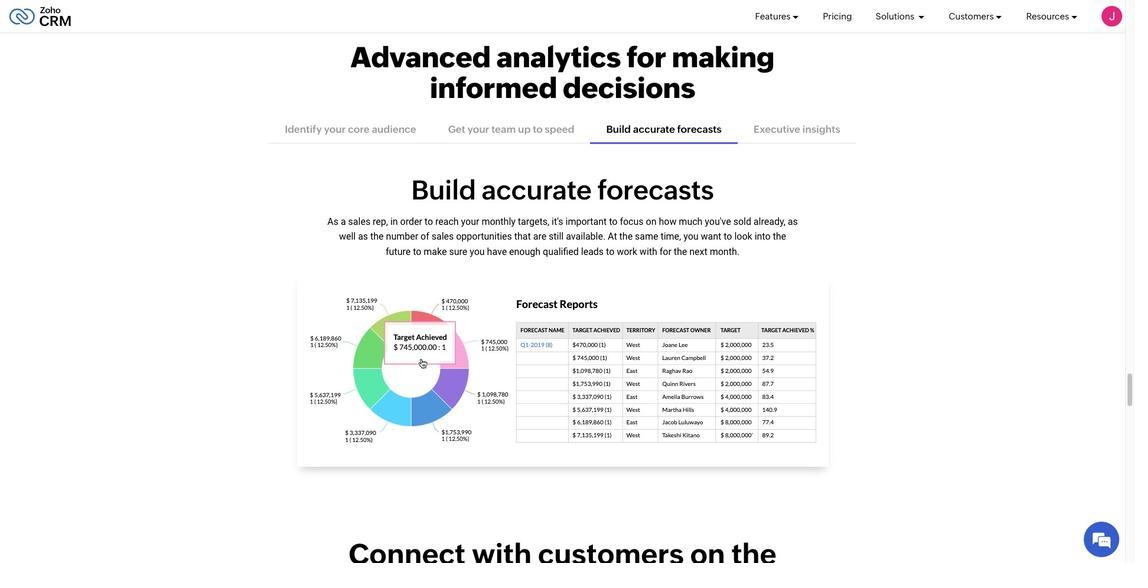 Task type: locate. For each thing, give the bounding box(es) containing it.
at
[[608, 231, 617, 243]]

sales
[[348, 216, 371, 227], [432, 231, 454, 243]]

identify your core audience
[[285, 124, 416, 136]]

as
[[328, 216, 339, 227]]

you down opportunities
[[470, 246, 485, 258]]

rep,
[[373, 216, 388, 227]]

accurate
[[633, 124, 675, 136], [482, 175, 592, 206]]

still
[[549, 231, 564, 243]]

1 vertical spatial build
[[412, 175, 476, 206]]

your for get
[[468, 124, 490, 136]]

your left core
[[324, 124, 346, 136]]

are
[[534, 231, 547, 243]]

monthly
[[482, 216, 516, 227]]

0 horizontal spatial sales
[[348, 216, 371, 227]]

accurate up targets,
[[482, 175, 592, 206]]

build accurate forecasts
[[607, 124, 722, 136], [412, 175, 714, 206]]

0 vertical spatial for
[[627, 41, 667, 74]]

focus
[[620, 216, 644, 227]]

to down of
[[413, 246, 422, 258]]

your up opportunities
[[461, 216, 480, 227]]

customers
[[949, 11, 994, 21]]

build accurate forecasts down decisions
[[607, 124, 722, 136]]

as a sales rep, in order to reach your monthly targets, it's important to focus on how much you've sold already, as well as the number of sales opportunities that are still available. at the same time, you want to look into the future to make sure you have enough qualified leads to work with for the next month.
[[328, 216, 798, 258]]

leads
[[581, 246, 604, 258]]

resources link
[[1027, 0, 1079, 33]]

sure
[[449, 246, 468, 258]]

pricing
[[823, 11, 853, 21]]

1 horizontal spatial accurate
[[633, 124, 675, 136]]

0 vertical spatial accurate
[[633, 124, 675, 136]]

of
[[421, 231, 430, 243]]

your
[[324, 124, 346, 136], [468, 124, 490, 136], [461, 216, 480, 227]]

0 vertical spatial as
[[788, 216, 798, 227]]

that
[[515, 231, 531, 243]]

speed
[[545, 124, 575, 136]]

opportunities
[[456, 231, 512, 243]]

0 horizontal spatial you
[[470, 246, 485, 258]]

as right the already,
[[788, 216, 798, 227]]

forecasts
[[678, 124, 722, 136], [598, 175, 714, 206]]

get
[[448, 124, 466, 136]]

0 horizontal spatial as
[[358, 231, 368, 243]]

the down rep,
[[371, 231, 384, 243]]

executive insights
[[754, 124, 841, 136]]

1 horizontal spatial build
[[607, 124, 631, 136]]

time,
[[661, 231, 682, 243]]

to down at on the top right
[[606, 246, 615, 258]]

as right well
[[358, 231, 368, 243]]

1 horizontal spatial you
[[684, 231, 699, 243]]

how
[[659, 216, 677, 227]]

sales down reach
[[432, 231, 454, 243]]

1 vertical spatial you
[[470, 246, 485, 258]]

1 vertical spatial as
[[358, 231, 368, 243]]

get your team up to speed
[[448, 124, 575, 136]]

0 vertical spatial build
[[607, 124, 631, 136]]

solutions
[[876, 11, 917, 21]]

to left "look"
[[724, 231, 733, 243]]

audience
[[372, 124, 416, 136]]

to
[[533, 124, 543, 136], [425, 216, 433, 227], [610, 216, 618, 227], [724, 231, 733, 243], [413, 246, 422, 258], [606, 246, 615, 258]]

1 vertical spatial sales
[[432, 231, 454, 243]]

the down time,
[[674, 246, 688, 258]]

build accurate forecasts up it's
[[412, 175, 714, 206]]

core
[[348, 124, 370, 136]]

insights
[[803, 124, 841, 136]]

for inside advanced analytics for making informed decisions
[[627, 41, 667, 74]]

1 horizontal spatial sales
[[432, 231, 454, 243]]

number
[[386, 231, 418, 243]]

1 horizontal spatial as
[[788, 216, 798, 227]]

you down 'much'
[[684, 231, 699, 243]]

with
[[640, 246, 658, 258]]

for
[[627, 41, 667, 74], [660, 246, 672, 258]]

sales right a
[[348, 216, 371, 227]]

build
[[607, 124, 631, 136], [412, 175, 476, 206]]

1 vertical spatial for
[[660, 246, 672, 258]]

team
[[492, 124, 516, 136]]

up
[[518, 124, 531, 136]]

build up reach
[[412, 175, 476, 206]]

0 horizontal spatial accurate
[[482, 175, 592, 206]]

you
[[684, 231, 699, 243], [470, 246, 485, 258]]

as
[[788, 216, 798, 227], [358, 231, 368, 243]]

build down decisions
[[607, 124, 631, 136]]

reach
[[436, 216, 459, 227]]

build accurate forecasts image
[[297, 275, 829, 467]]

analytics
[[497, 41, 621, 74]]

work
[[617, 246, 638, 258]]

the right into
[[773, 231, 787, 243]]

your right get
[[468, 124, 490, 136]]

order
[[400, 216, 423, 227]]

0 horizontal spatial build
[[412, 175, 476, 206]]

to up at on the top right
[[610, 216, 618, 227]]

for inside as a sales rep, in order to reach your monthly targets, it's important to focus on how much you've sold already, as well as the number of sales opportunities that are still available. at the same time, you want to look into the future to make sure you have enough qualified leads to work with for the next month.
[[660, 246, 672, 258]]

identify
[[285, 124, 322, 136]]

sold
[[734, 216, 752, 227]]

qualified
[[543, 246, 579, 258]]

make
[[424, 246, 447, 258]]

resources
[[1027, 11, 1070, 21]]

the
[[371, 231, 384, 243], [620, 231, 633, 243], [773, 231, 787, 243], [674, 246, 688, 258]]

1 vertical spatial build accurate forecasts
[[412, 175, 714, 206]]

0 vertical spatial sales
[[348, 216, 371, 227]]

accurate down decisions
[[633, 124, 675, 136]]



Task type: vqa. For each thing, say whether or not it's contained in the screenshot.
Zoho enterprise Logo
no



Task type: describe. For each thing, give the bounding box(es) containing it.
1 vertical spatial accurate
[[482, 175, 592, 206]]

to right up
[[533, 124, 543, 136]]

in
[[391, 216, 398, 227]]

your inside as a sales rep, in order to reach your monthly targets, it's important to focus on how much you've sold already, as well as the number of sales opportunities that are still available. at the same time, you want to look into the future to make sure you have enough qualified leads to work with for the next month.
[[461, 216, 480, 227]]

decisions
[[563, 72, 696, 105]]

informed
[[430, 72, 558, 105]]

look
[[735, 231, 753, 243]]

0 vertical spatial you
[[684, 231, 699, 243]]

solutions link
[[876, 0, 926, 33]]

same
[[635, 231, 659, 243]]

much
[[679, 216, 703, 227]]

next
[[690, 246, 708, 258]]

making
[[672, 41, 775, 74]]

want
[[701, 231, 722, 243]]

month.
[[710, 246, 740, 258]]

1 vertical spatial forecasts
[[598, 175, 714, 206]]

important
[[566, 216, 607, 227]]

future
[[386, 246, 411, 258]]

have
[[487, 246, 507, 258]]

targets,
[[518, 216, 550, 227]]

already,
[[754, 216, 786, 227]]

0 vertical spatial build accurate forecasts
[[607, 124, 722, 136]]

advanced
[[351, 41, 491, 74]]

to up of
[[425, 216, 433, 227]]

zoho crm logo image
[[9, 3, 72, 29]]

a
[[341, 216, 346, 227]]

enough
[[509, 246, 541, 258]]

available.
[[566, 231, 606, 243]]

the right at on the top right
[[620, 231, 633, 243]]

features link
[[756, 0, 800, 33]]

james peterson image
[[1102, 6, 1123, 27]]

0 vertical spatial forecasts
[[678, 124, 722, 136]]

your for identify
[[324, 124, 346, 136]]

well
[[339, 231, 356, 243]]

executive
[[754, 124, 801, 136]]

into
[[755, 231, 771, 243]]

advanced analytics for making informed decisions
[[351, 41, 775, 105]]

on
[[646, 216, 657, 227]]

pricing link
[[823, 0, 853, 33]]

features
[[756, 11, 791, 21]]

it's
[[552, 216, 564, 227]]

you've
[[705, 216, 731, 227]]



